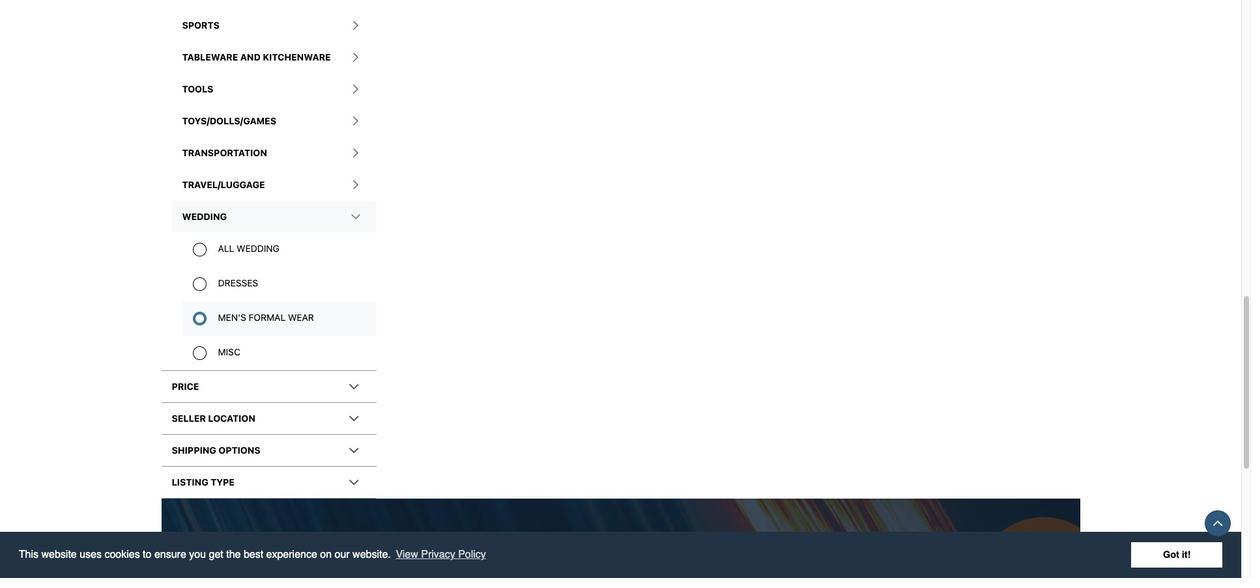 Task type: locate. For each thing, give the bounding box(es) containing it.
seller location link
[[161, 404, 376, 436]]

back to top image
[[1213, 519, 1224, 529]]

group
[[161, 0, 376, 371], [172, 233, 376, 371]]

tab list
[[161, 372, 376, 499]]

cookieconsent dialog
[[0, 532, 1242, 579]]

do some good with something great. shop for the good. every purchase helps others find jobs image
[[161, 499, 1081, 579]]

shipping
[[172, 445, 216, 456]]

price
[[172, 381, 199, 393]]

this website uses cookies to ensure you get the best experience on our website. view privacy policy
[[19, 550, 486, 561]]

toys/dolls/games tree item
[[172, 105, 376, 137]]

wedding right all
[[237, 243, 280, 254]]

tools
[[182, 84, 213, 95]]

group containing sports
[[161, 0, 376, 371]]

transportation
[[182, 147, 267, 159]]

travel/luggage tree item
[[172, 169, 376, 201]]

got it!
[[1164, 550, 1191, 561]]

wedding
[[182, 211, 227, 222], [237, 243, 280, 254]]

got
[[1164, 550, 1180, 561]]

ensure
[[154, 550, 186, 561]]

the
[[226, 550, 241, 561]]

website
[[41, 550, 77, 561]]

shipping options
[[172, 445, 261, 456]]

men's
[[218, 312, 246, 323]]

wedding down travel/luggage
[[182, 211, 227, 222]]

to
[[143, 550, 152, 561]]

shipping options link
[[161, 436, 376, 468]]

0 vertical spatial wedding
[[182, 211, 227, 222]]

all wedding
[[218, 243, 280, 254]]

tools tree item
[[172, 73, 376, 105]]

wedding inside tree item
[[182, 211, 227, 222]]

you
[[189, 550, 206, 561]]

all
[[218, 243, 234, 254]]

cookies
[[105, 550, 140, 561]]

misc
[[218, 347, 240, 358]]

our
[[335, 550, 350, 561]]

this
[[19, 550, 38, 561]]

formal
[[249, 312, 286, 323]]

1 horizontal spatial wedding
[[237, 243, 280, 254]]

location
[[208, 413, 256, 425]]

type
[[211, 477, 235, 488]]

website.
[[353, 550, 391, 561]]

tableware
[[182, 52, 238, 63]]

0 horizontal spatial wedding
[[182, 211, 227, 222]]

listing type link
[[161, 468, 376, 499]]



Task type: describe. For each thing, give the bounding box(es) containing it.
on
[[320, 550, 332, 561]]

transportation tree item
[[172, 137, 376, 169]]

sports tree item
[[172, 9, 376, 41]]

seller
[[172, 413, 206, 425]]

toys/dolls/games
[[182, 116, 276, 127]]

seller location
[[172, 413, 256, 425]]

dresses
[[218, 278, 258, 289]]

tableware and kitchenware tree item
[[172, 41, 376, 73]]

group containing all wedding
[[172, 233, 376, 371]]

men's formal wear
[[218, 312, 314, 323]]

options
[[219, 445, 261, 456]]

view privacy policy button
[[394, 546, 488, 566]]

listing
[[172, 477, 208, 488]]

view
[[396, 550, 418, 561]]

listing type
[[172, 477, 235, 488]]

sports
[[182, 20, 220, 31]]

tab list containing price
[[161, 372, 376, 499]]

travel/luggage
[[182, 179, 265, 190]]

and
[[240, 52, 261, 63]]

wedding tree item
[[172, 201, 376, 233]]

it!
[[1182, 550, 1191, 561]]

kitchenware
[[263, 52, 331, 63]]

got it! button
[[1132, 543, 1223, 568]]

best
[[244, 550, 263, 561]]

price link
[[161, 372, 376, 404]]

privacy
[[421, 550, 456, 561]]

tableware and kitchenware
[[182, 52, 331, 63]]

uses
[[80, 550, 102, 561]]

experience
[[266, 550, 317, 561]]

get
[[209, 550, 223, 561]]

wear
[[288, 312, 314, 323]]

1 vertical spatial wedding
[[237, 243, 280, 254]]

policy
[[458, 550, 486, 561]]



Task type: vqa. For each thing, say whether or not it's contained in the screenshot.
it!
yes



